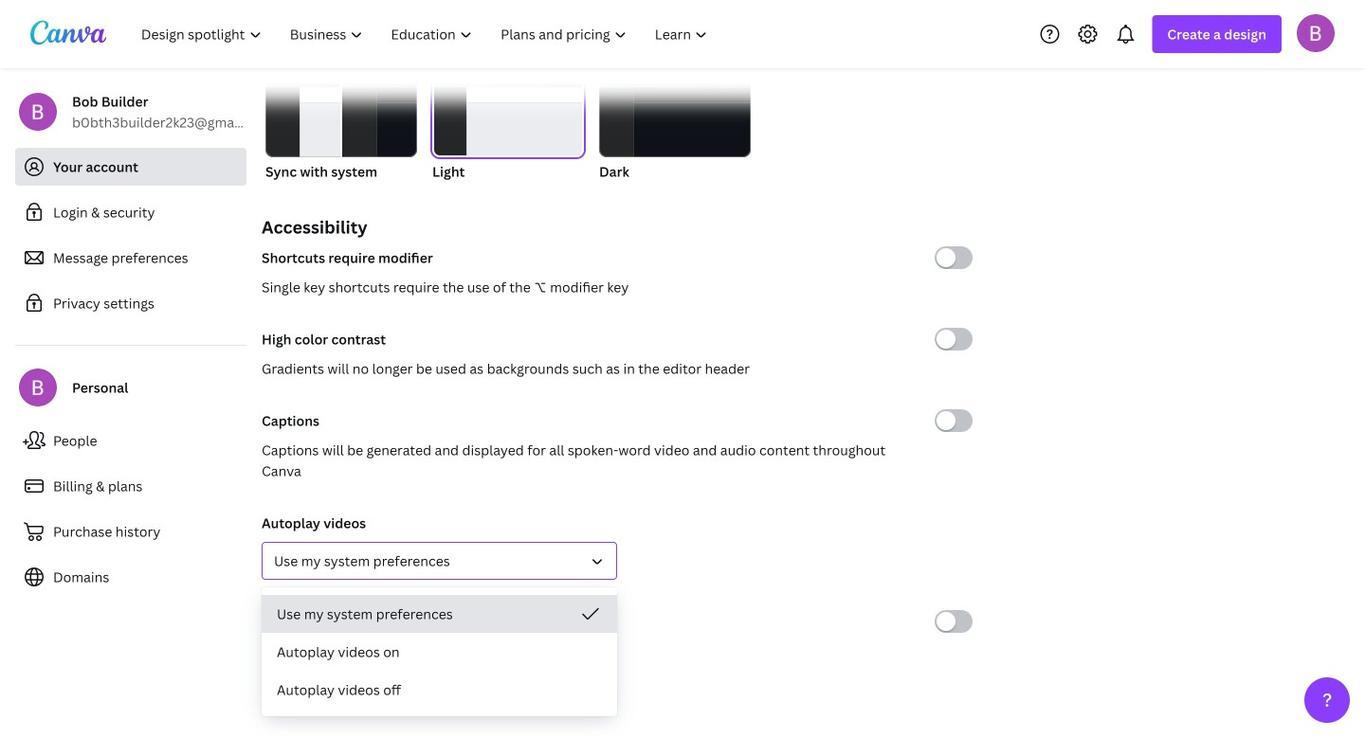 Task type: locate. For each thing, give the bounding box(es) containing it.
option
[[262, 596, 617, 634], [262, 634, 617, 672], [262, 672, 617, 709]]

1 option from the top
[[262, 596, 617, 634]]

None button
[[266, 72, 417, 182], [433, 72, 584, 182], [599, 72, 751, 182], [262, 543, 617, 580], [266, 72, 417, 182], [433, 72, 584, 182], [599, 72, 751, 182], [262, 543, 617, 580]]

list box
[[262, 596, 617, 709]]



Task type: vqa. For each thing, say whether or not it's contained in the screenshot.
the rightmost ADS
no



Task type: describe. For each thing, give the bounding box(es) containing it.
3 option from the top
[[262, 672, 617, 709]]

2 option from the top
[[262, 634, 617, 672]]

top level navigation element
[[129, 15, 724, 53]]

bob builder image
[[1298, 14, 1335, 52]]



